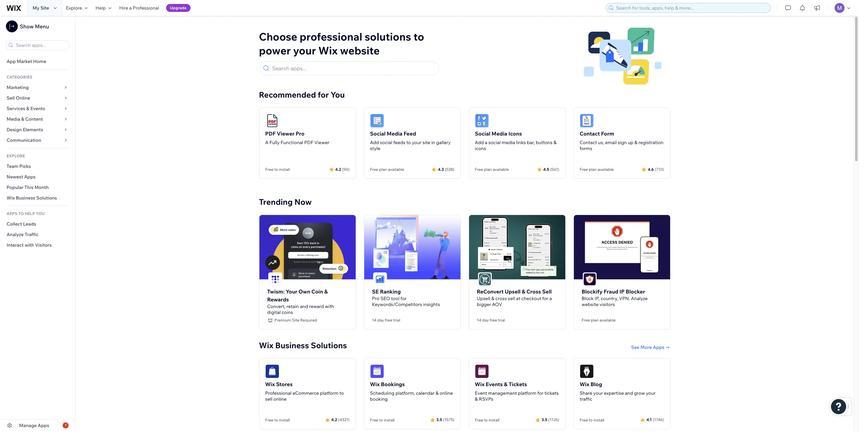 Task type: describe. For each thing, give the bounding box(es) containing it.
& down reconvert
[[492, 295, 495, 301]]

3.5 (1575)
[[437, 417, 455, 422]]

insights
[[423, 301, 440, 307]]

free plan available for contact
[[580, 167, 614, 172]]

interact
[[7, 242, 24, 248]]

install for platform,
[[384, 418, 395, 422]]

wix up wix stores logo on the bottom left
[[259, 340, 274, 350]]

site for premium
[[292, 318, 300, 323]]

4.2 (90)
[[335, 167, 350, 172]]

free for wix bookings
[[370, 418, 379, 422]]

bookings
[[381, 381, 405, 388]]

convert,
[[267, 303, 286, 309]]

14 for se
[[372, 318, 377, 323]]

free to install for tickets
[[475, 418, 500, 422]]

forms
[[580, 145, 593, 151]]

1 horizontal spatial search apps... field
[[270, 62, 436, 75]]

plan for icons
[[484, 167, 492, 172]]

blockify
[[582, 288, 603, 295]]

app
[[7, 58, 16, 64]]

media for social media icons
[[492, 130, 508, 137]]

available for contact
[[598, 167, 614, 172]]

newest apps link
[[0, 172, 75, 182]]

wix inside wix stores professional ecommerce platform to sell online
[[265, 381, 275, 388]]

1 horizontal spatial upsell
[[505, 288, 521, 295]]

gallery
[[437, 140, 451, 145]]

& inside the social media icons add a social media links bar, buttons & icons
[[554, 140, 557, 145]]

14 for reconvert
[[477, 318, 482, 323]]

wix stores logo image
[[265, 364, 279, 378]]

trending
[[259, 197, 293, 207]]

free for wix events & tickets
[[475, 418, 483, 422]]

events inside wix events & tickets event management platform for tickets & rsvps
[[486, 381, 503, 388]]

site
[[423, 140, 431, 145]]

to inside social media feed add social feeds to your site in gallery style
[[407, 140, 411, 145]]

free to install for ecommerce
[[265, 418, 290, 422]]

leads
[[23, 221, 36, 227]]

feed
[[404, 130, 416, 137]]

interact with visitors
[[7, 242, 52, 248]]

explore
[[7, 153, 25, 158]]

analyze inside the blockify fraud ip blocker block ip, country, vpn. analyze website visitors
[[631, 295, 648, 301]]

hire a professional link
[[115, 0, 163, 16]]

reconvert upsell & cross sell icon image
[[479, 273, 491, 286]]

market
[[17, 58, 32, 64]]

available for feed
[[388, 167, 404, 172]]

sell inside reconvert upsell & cross sell upsell & cross sell at checkout for a bigger aov
[[508, 295, 515, 301]]

marketing
[[7, 84, 29, 90]]

design elements
[[7, 127, 43, 133]]

collect
[[7, 221, 22, 227]]

reconvert
[[477, 288, 504, 295]]

tool
[[391, 295, 400, 301]]

cross
[[527, 288, 541, 295]]

popular this month
[[7, 184, 49, 190]]

platform inside wix events & tickets event management platform for tickets & rsvps
[[518, 390, 537, 396]]

4.3 (538)
[[438, 167, 455, 172]]

free for social media icons
[[475, 167, 483, 172]]

professional
[[300, 30, 363, 43]]

ecommerce
[[293, 390, 319, 396]]

twism: your own coin & rewards convert, retain and reward with digital coins
[[267, 288, 334, 315]]

show menu button
[[6, 20, 49, 32]]

collect leads link
[[0, 219, 75, 229]]

wix inside choose professional solutions to power your wix website
[[319, 44, 338, 57]]

categories
[[7, 75, 32, 80]]

social media icons add a social media links bar, buttons & icons
[[475, 130, 557, 151]]

a inside reconvert upsell & cross sell upsell & cross sell at checkout for a bigger aov
[[550, 295, 552, 301]]

event
[[475, 390, 488, 396]]

wix inside wix blog share your expertise and grow your traffic
[[580, 381, 590, 388]]

14 day free trial for reconvert
[[477, 318, 505, 323]]

wix business solutions link
[[0, 193, 75, 203]]

with inside twism: your own coin & rewards convert, retain and reward with digital coins
[[325, 303, 334, 309]]

services & events
[[7, 106, 45, 112]]

booking
[[370, 396, 388, 402]]

plan down ip,
[[591, 318, 599, 323]]

contact form logo image
[[580, 114, 594, 128]]

choose
[[259, 30, 298, 43]]

social for social media icons
[[475, 130, 491, 137]]

0 horizontal spatial analyze
[[7, 232, 24, 238]]

media for social media feed
[[387, 130, 403, 137]]

ip
[[620, 288, 625, 295]]

more
[[641, 344, 652, 350]]

blockify fraud ip blocker icon image
[[584, 273, 596, 286]]

keywords/competitors
[[372, 301, 422, 307]]

1 horizontal spatial business
[[275, 340, 309, 350]]

team picks
[[7, 163, 31, 169]]

install for ecommerce
[[279, 418, 290, 422]]

icons
[[509, 130, 522, 137]]

install for tickets
[[489, 418, 500, 422]]

social inside the social media icons add a social media links bar, buttons & icons
[[489, 140, 501, 145]]

wix bookings scheduling platform, calendar & online booking
[[370, 381, 453, 402]]

online inside wix stores professional ecommerce platform to sell online
[[274, 396, 287, 402]]

day for se
[[378, 318, 384, 323]]

platform,
[[396, 390, 415, 396]]

help
[[25, 211, 35, 216]]

your inside choose professional solutions to power your wix website
[[293, 44, 316, 57]]

design elements link
[[0, 124, 75, 135]]

a inside the social media icons add a social media links bar, buttons & icons
[[485, 140, 488, 145]]

reconvert upsell & cross sell upsell & cross sell at checkout for a bigger aov
[[477, 288, 552, 307]]

sell inside wix stores professional ecommerce platform to sell online
[[265, 396, 273, 402]]

4.6
[[648, 167, 654, 172]]

add for social media icons
[[475, 140, 484, 145]]

rewards
[[267, 296, 289, 303]]

sell inside reconvert upsell & cross sell upsell & cross sell at checkout for a bigger aov
[[543, 288, 552, 295]]

3.5 for tickets
[[542, 417, 548, 422]]

2 contact from the top
[[580, 140, 597, 145]]

wix blog logo image
[[580, 364, 594, 378]]

wix down the popular
[[7, 195, 15, 201]]

(4321)
[[338, 417, 350, 422]]

seo
[[381, 295, 390, 301]]

month
[[35, 184, 49, 190]]

elements
[[23, 127, 43, 133]]

plan for feed
[[379, 167, 387, 172]]

wix blog share your expertise and grow your traffic
[[580, 381, 656, 402]]

pro for se ranking
[[372, 295, 380, 301]]

free plan available for icons
[[475, 167, 509, 172]]

your down blog at right
[[594, 390, 603, 396]]

help
[[96, 5, 106, 11]]

popular
[[7, 184, 23, 190]]

apps for newest apps
[[24, 174, 36, 180]]

email
[[606, 140, 617, 145]]

app market home link
[[0, 56, 75, 67]]

functional
[[281, 140, 303, 145]]

see more apps button
[[632, 344, 671, 350]]

blockify fraud ip blocker poster image
[[574, 215, 671, 279]]

free for pdf viewer pro
[[265, 167, 274, 172]]

apps to help you
[[7, 211, 45, 216]]

blog
[[591, 381, 603, 388]]

show
[[20, 23, 34, 30]]

links
[[517, 140, 526, 145]]

in
[[432, 140, 435, 145]]

free for contact form
[[580, 167, 588, 172]]

sell online
[[7, 95, 30, 101]]

pdf viewer pro a fully functional pdf viewer
[[265, 130, 330, 145]]

install for your
[[594, 418, 605, 422]]

& inside media & content 'link'
[[21, 116, 24, 122]]

pdf viewer pro logo image
[[265, 114, 279, 128]]

your right grow
[[646, 390, 656, 396]]

social for social media feed
[[370, 130, 386, 137]]

1 contact from the top
[[580, 130, 600, 137]]

visitors
[[600, 301, 615, 307]]

plan for contact
[[589, 167, 597, 172]]

trending now
[[259, 197, 312, 207]]

own
[[299, 288, 311, 295]]

3.5 for platform,
[[437, 417, 442, 422]]

0 horizontal spatial wix business solutions
[[7, 195, 57, 201]]

recommended
[[259, 90, 316, 100]]

se ranking pro seo tool for keywords/competitors insights
[[372, 288, 440, 307]]

scheduling
[[370, 390, 395, 396]]

registration
[[639, 140, 664, 145]]



Task type: vqa. For each thing, say whether or not it's contained in the screenshot.
personal
no



Task type: locate. For each thing, give the bounding box(es) containing it.
media up 'media'
[[492, 130, 508, 137]]

for left you
[[318, 90, 329, 100]]

4.1
[[647, 417, 652, 422]]

1 vertical spatial pdf
[[304, 140, 314, 145]]

4.2 for social media feed
[[335, 167, 341, 172]]

1 vertical spatial a
[[485, 140, 488, 145]]

install for a
[[279, 167, 290, 172]]

this
[[24, 184, 33, 190]]

team
[[7, 163, 18, 169]]

country,
[[601, 295, 619, 301]]

14 down bigger on the bottom of page
[[477, 318, 482, 323]]

with right reward
[[325, 303, 334, 309]]

professional right 'hire'
[[133, 5, 159, 11]]

sell down wix stores logo on the bottom left
[[265, 396, 273, 402]]

1 horizontal spatial online
[[440, 390, 453, 396]]

2 social from the left
[[489, 140, 501, 145]]

apps for manage apps
[[38, 423, 49, 429]]

digital
[[267, 309, 281, 315]]

marketing link
[[0, 82, 75, 93]]

2 3.5 from the left
[[542, 417, 548, 422]]

0 horizontal spatial with
[[25, 242, 34, 248]]

website inside the blockify fraud ip blocker block ip, country, vpn. analyze website visitors
[[582, 301, 599, 307]]

your left site
[[412, 140, 422, 145]]

0 horizontal spatial search apps... field
[[14, 41, 67, 50]]

wix business solutions down required
[[259, 340, 347, 350]]

trial for upsell
[[498, 318, 505, 323]]

1 vertical spatial business
[[275, 340, 309, 350]]

upsell down reconvert
[[477, 295, 491, 301]]

0 vertical spatial 4.2
[[335, 167, 341, 172]]

1 horizontal spatial with
[[325, 303, 334, 309]]

1 vertical spatial and
[[625, 390, 633, 396]]

pro inside se ranking pro seo tool for keywords/competitors insights
[[372, 295, 380, 301]]

4.1 (1746)
[[647, 417, 665, 422]]

professional down stores
[[265, 390, 292, 396]]

for inside se ranking pro seo tool for keywords/competitors insights
[[401, 295, 407, 301]]

and inside wix blog share your expertise and grow your traffic
[[625, 390, 633, 396]]

wix events & tickets logo image
[[475, 364, 489, 378]]

free plan available down forms
[[580, 167, 614, 172]]

2 vertical spatial a
[[550, 295, 552, 301]]

search apps... field down choose professional solutions to power your wix website
[[270, 62, 436, 75]]

available
[[388, 167, 404, 172], [493, 167, 509, 172], [598, 167, 614, 172], [600, 318, 616, 323]]

wix business solutions
[[7, 195, 57, 201], [259, 340, 347, 350]]

site
[[40, 5, 49, 11], [292, 318, 300, 323]]

add down social media feed logo
[[370, 140, 379, 145]]

1 14 day free trial from the left
[[372, 318, 401, 323]]

1 horizontal spatial analyze
[[631, 295, 648, 301]]

events up management
[[486, 381, 503, 388]]

2 day from the left
[[483, 318, 489, 323]]

(538)
[[445, 167, 455, 172]]

1 horizontal spatial wix business solutions
[[259, 340, 347, 350]]

to inside wix stores professional ecommerce platform to sell online
[[340, 390, 344, 396]]

2 platform from the left
[[518, 390, 537, 396]]

trial down keywords/competitors
[[393, 318, 401, 323]]

media
[[502, 140, 515, 145]]

site for my
[[40, 5, 49, 11]]

a
[[265, 140, 269, 145]]

available down visitors
[[600, 318, 616, 323]]

1
[[65, 423, 66, 428]]

to inside choose professional solutions to power your wix website
[[414, 30, 424, 43]]

0 vertical spatial viewer
[[277, 130, 295, 137]]

available down feeds
[[388, 167, 404, 172]]

0 horizontal spatial online
[[274, 396, 287, 402]]

fully
[[270, 140, 280, 145]]

search apps... field up home
[[14, 41, 67, 50]]

interact with visitors link
[[0, 240, 75, 250]]

1 horizontal spatial social
[[475, 130, 491, 137]]

traffic
[[25, 232, 39, 238]]

3.5 left (1126)
[[542, 417, 548, 422]]

se ranking icon image
[[374, 273, 386, 286]]

social
[[370, 130, 386, 137], [475, 130, 491, 137]]

Search for tools, apps, help & more... field
[[615, 3, 769, 13]]

business down premium site required
[[275, 340, 309, 350]]

14 day free trial down keywords/competitors
[[372, 318, 401, 323]]

2 14 from the left
[[477, 318, 482, 323]]

popular this month link
[[0, 182, 75, 193]]

my
[[33, 5, 39, 11]]

blockify fraud ip blocker block ip, country, vpn. analyze website visitors
[[582, 288, 648, 307]]

0 vertical spatial wix business solutions
[[7, 195, 57, 201]]

upsell up at
[[505, 288, 521, 295]]

free for social media feed
[[370, 167, 379, 172]]

trial down the aov
[[498, 318, 505, 323]]

3.5
[[437, 417, 442, 422], [542, 417, 548, 422]]

& right calendar
[[436, 390, 439, 396]]

wix down professional
[[319, 44, 338, 57]]

0 horizontal spatial sell
[[265, 396, 273, 402]]

traffic
[[580, 396, 593, 402]]

1 horizontal spatial viewer
[[315, 140, 330, 145]]

& left rsvps
[[475, 396, 478, 402]]

0 horizontal spatial website
[[340, 44, 380, 57]]

4.2 left (4321)
[[331, 417, 337, 422]]

block
[[582, 295, 594, 301]]

sell right cross
[[543, 288, 552, 295]]

0 horizontal spatial 3.5
[[437, 417, 442, 422]]

free to install for a
[[265, 167, 290, 172]]

available down 'media'
[[493, 167, 509, 172]]

1 vertical spatial contact
[[580, 140, 597, 145]]

sign
[[618, 140, 627, 145]]

solutions down required
[[311, 340, 347, 350]]

wix down wix stores logo on the bottom left
[[265, 381, 275, 388]]

plan down style
[[379, 167, 387, 172]]

1 free from the left
[[385, 318, 393, 323]]

0 vertical spatial events
[[30, 106, 45, 112]]

0 horizontal spatial sell
[[7, 95, 15, 101]]

&
[[26, 106, 29, 112], [21, 116, 24, 122], [554, 140, 557, 145], [635, 140, 638, 145], [325, 288, 328, 295], [522, 288, 526, 295], [492, 295, 495, 301], [504, 381, 508, 388], [436, 390, 439, 396], [475, 396, 478, 402]]

professional for stores
[[265, 390, 292, 396]]

1 horizontal spatial media
[[387, 130, 403, 137]]

1 vertical spatial upsell
[[477, 295, 491, 301]]

1 vertical spatial solutions
[[311, 340, 347, 350]]

add inside the social media icons add a social media links bar, buttons & icons
[[475, 140, 484, 145]]

0 horizontal spatial add
[[370, 140, 379, 145]]

plan down forms
[[589, 167, 597, 172]]

social down social media icons logo
[[475, 130, 491, 137]]

1 vertical spatial search apps... field
[[270, 62, 436, 75]]

required
[[300, 318, 317, 323]]

1 14 from the left
[[372, 318, 377, 323]]

solutions down month
[[36, 195, 57, 201]]

analyze traffic link
[[0, 229, 75, 240]]

social
[[380, 140, 393, 145], [489, 140, 501, 145]]

wix inside wix events & tickets event management platform for tickets & rsvps
[[475, 381, 485, 388]]

power
[[259, 44, 291, 57]]

free for se
[[385, 318, 393, 323]]

contact down contact form logo
[[580, 130, 600, 137]]

social inside social media feed add social feeds to your site in gallery style
[[370, 130, 386, 137]]

0 horizontal spatial pdf
[[265, 130, 276, 137]]

hire a professional
[[119, 5, 159, 11]]

14
[[372, 318, 377, 323], [477, 318, 482, 323]]

2 14 day free trial from the left
[[477, 318, 505, 323]]

1 horizontal spatial site
[[292, 318, 300, 323]]

your right the power
[[293, 44, 316, 57]]

1 vertical spatial pro
[[372, 295, 380, 301]]

plan
[[379, 167, 387, 172], [484, 167, 492, 172], [589, 167, 597, 172], [591, 318, 599, 323]]

14 day free trial for se
[[372, 318, 401, 323]]

you
[[331, 90, 345, 100]]

reward
[[309, 303, 324, 309]]

(1575)
[[443, 417, 455, 422]]

see
[[632, 344, 640, 350]]

wix
[[319, 44, 338, 57], [7, 195, 15, 201], [259, 340, 274, 350], [265, 381, 275, 388], [370, 381, 380, 388], [475, 381, 485, 388], [580, 381, 590, 388]]

14 day free trial down the aov
[[477, 318, 505, 323]]

& up design elements
[[21, 116, 24, 122]]

free plan available down icons
[[475, 167, 509, 172]]

2 free from the left
[[490, 318, 497, 323]]

social left feeds
[[380, 140, 393, 145]]

plan down icons
[[484, 167, 492, 172]]

icons
[[475, 145, 487, 151]]

with down traffic
[[25, 242, 34, 248]]

0 horizontal spatial media
[[7, 116, 20, 122]]

3.5 (1126)
[[542, 417, 560, 422]]

management
[[489, 390, 517, 396]]

0 horizontal spatial 14
[[372, 318, 377, 323]]

0 vertical spatial contact
[[580, 130, 600, 137]]

1 horizontal spatial and
[[625, 390, 633, 396]]

apps up this
[[24, 174, 36, 180]]

media inside social media feed add social feeds to your site in gallery style
[[387, 130, 403, 137]]

social inside the social media icons add a social media links bar, buttons & icons
[[475, 130, 491, 137]]

pro up functional
[[296, 130, 305, 137]]

0 vertical spatial with
[[25, 242, 34, 248]]

1 vertical spatial apps
[[653, 344, 665, 350]]

0 horizontal spatial events
[[30, 106, 45, 112]]

14 down keywords/competitors
[[372, 318, 377, 323]]

menu
[[35, 23, 49, 30]]

0 horizontal spatial professional
[[133, 5, 159, 11]]

1 add from the left
[[370, 140, 379, 145]]

& up media & content
[[26, 106, 29, 112]]

sell left at
[[508, 295, 515, 301]]

0 horizontal spatial solutions
[[36, 195, 57, 201]]

tickets
[[509, 381, 527, 388]]

0 vertical spatial pro
[[296, 130, 305, 137]]

team picks link
[[0, 161, 75, 172]]

social media icons logo image
[[475, 114, 489, 128]]

wix bookings logo image
[[370, 364, 384, 378]]

contact form contact us, email sign up & registration forms
[[580, 130, 664, 151]]

0 vertical spatial solutions
[[36, 195, 57, 201]]

add inside social media feed add social feeds to your site in gallery style
[[370, 140, 379, 145]]

2 add from the left
[[475, 140, 484, 145]]

0 vertical spatial apps
[[24, 174, 36, 180]]

1 platform from the left
[[320, 390, 339, 396]]

2 vertical spatial apps
[[38, 423, 49, 429]]

1 vertical spatial with
[[325, 303, 334, 309]]

and left grow
[[625, 390, 633, 396]]

se ranking poster image
[[364, 215, 461, 279]]

1 vertical spatial site
[[292, 318, 300, 323]]

your inside social media feed add social feeds to your site in gallery style
[[412, 140, 422, 145]]

social down social media feed logo
[[370, 130, 386, 137]]

professional for a
[[133, 5, 159, 11]]

0 vertical spatial professional
[[133, 5, 159, 11]]

se
[[372, 288, 379, 295]]

1 vertical spatial viewer
[[315, 140, 330, 145]]

1 horizontal spatial events
[[486, 381, 503, 388]]

platform right ecommerce
[[320, 390, 339, 396]]

0 horizontal spatial 14 day free trial
[[372, 318, 401, 323]]

& inside contact form contact us, email sign up & registration forms
[[635, 140, 638, 145]]

pro for pdf viewer pro
[[296, 130, 305, 137]]

media
[[7, 116, 20, 122], [387, 130, 403, 137], [492, 130, 508, 137]]

sell up services
[[7, 95, 15, 101]]

2 horizontal spatial a
[[550, 295, 552, 301]]

& up management
[[504, 381, 508, 388]]

1 vertical spatial wix business solutions
[[259, 340, 347, 350]]

website down blockify
[[582, 301, 599, 307]]

platform inside wix stores professional ecommerce platform to sell online
[[320, 390, 339, 396]]

4.3
[[438, 167, 444, 172]]

1 vertical spatial 4.2
[[331, 417, 337, 422]]

calendar
[[416, 390, 435, 396]]

0 vertical spatial search apps... field
[[14, 41, 67, 50]]

1 horizontal spatial website
[[582, 301, 599, 307]]

trial for ranking
[[393, 318, 401, 323]]

for left tickets
[[538, 390, 544, 396]]

viewer right functional
[[315, 140, 330, 145]]

content
[[25, 116, 43, 122]]

online right calendar
[[440, 390, 453, 396]]

site right my
[[40, 5, 49, 11]]

1 vertical spatial sell
[[543, 288, 552, 295]]

pro down se on the bottom
[[372, 295, 380, 301]]

newest
[[7, 174, 23, 180]]

2 trial from the left
[[498, 318, 505, 323]]

available for icons
[[493, 167, 509, 172]]

social media feed logo image
[[370, 114, 384, 128]]

website inside choose professional solutions to power your wix website
[[340, 44, 380, 57]]

solutions
[[365, 30, 411, 43]]

wix up scheduling
[[370, 381, 380, 388]]

for inside wix events & tickets event management platform for tickets & rsvps
[[538, 390, 544, 396]]

apps right more
[[653, 344, 665, 350]]

pdf right functional
[[304, 140, 314, 145]]

1 social from the left
[[380, 140, 393, 145]]

contact left us,
[[580, 140, 597, 145]]

4.6 (710)
[[648, 167, 665, 172]]

reconvert upsell & cross sell poster image
[[469, 215, 566, 279]]

4.2 (4321)
[[331, 417, 350, 422]]

share
[[580, 390, 593, 396]]

up
[[628, 140, 634, 145]]

media inside the social media icons add a social media links bar, buttons & icons
[[492, 130, 508, 137]]

0 vertical spatial a
[[129, 5, 132, 11]]

free for reconvert
[[490, 318, 497, 323]]

0 vertical spatial sell
[[7, 95, 15, 101]]

contact
[[580, 130, 600, 137], [580, 140, 597, 145]]

home
[[33, 58, 46, 64]]

day down seo in the left bottom of the page
[[378, 318, 384, 323]]

2 social from the left
[[475, 130, 491, 137]]

free plan available for feed
[[370, 167, 404, 172]]

retain
[[287, 303, 299, 309]]

14 day free trial
[[372, 318, 401, 323], [477, 318, 505, 323]]

0 horizontal spatial viewer
[[277, 130, 295, 137]]

manage
[[19, 423, 37, 429]]

wix up the event
[[475, 381, 485, 388]]

free down keywords/competitors
[[385, 318, 393, 323]]

1 horizontal spatial social
[[489, 140, 501, 145]]

day down bigger on the bottom of page
[[483, 318, 489, 323]]

viewer up functional
[[277, 130, 295, 137]]

media up design
[[7, 116, 20, 122]]

hire
[[119, 5, 128, 11]]

for inside reconvert upsell & cross sell upsell & cross sell at checkout for a bigger aov
[[543, 295, 549, 301]]

1 horizontal spatial 14 day free trial
[[477, 318, 505, 323]]

social left 'media'
[[489, 140, 501, 145]]

and right retain
[[300, 303, 308, 309]]

Search apps... field
[[14, 41, 67, 50], [270, 62, 436, 75]]

twism: your own coin & rewards icon image
[[269, 273, 282, 286]]

3.5 left (1575)
[[437, 417, 442, 422]]

1 horizontal spatial sell
[[508, 295, 515, 301]]

website down solutions
[[340, 44, 380, 57]]

apps right manage
[[38, 423, 49, 429]]

social inside social media feed add social feeds to your site in gallery style
[[380, 140, 393, 145]]

media up feeds
[[387, 130, 403, 137]]

online
[[16, 95, 30, 101]]

free for wix stores
[[265, 418, 274, 422]]

at
[[516, 295, 521, 301]]

manage apps
[[19, 423, 49, 429]]

analyze traffic
[[7, 232, 39, 238]]

0 vertical spatial pdf
[[265, 130, 276, 137]]

1 horizontal spatial platform
[[518, 390, 537, 396]]

cross
[[496, 295, 507, 301]]

2 horizontal spatial apps
[[653, 344, 665, 350]]

add for social media feed
[[370, 140, 379, 145]]

0 horizontal spatial platform
[[320, 390, 339, 396]]

expertise
[[604, 390, 624, 396]]

1 vertical spatial professional
[[265, 390, 292, 396]]

& right "buttons"
[[554, 140, 557, 145]]

online inside wix bookings scheduling platform, calendar & online booking
[[440, 390, 453, 396]]

free to install for your
[[580, 418, 605, 422]]

0 vertical spatial upsell
[[505, 288, 521, 295]]

1 trial from the left
[[393, 318, 401, 323]]

0 vertical spatial business
[[16, 195, 35, 201]]

pro inside "pdf viewer pro a fully functional pdf viewer"
[[296, 130, 305, 137]]

1 vertical spatial sell
[[265, 396, 273, 402]]

free plan available down visitors
[[582, 318, 616, 323]]

solutions
[[36, 195, 57, 201], [311, 340, 347, 350]]

1 3.5 from the left
[[437, 417, 442, 422]]

form
[[602, 130, 615, 137]]

for right checkout
[[543, 295, 549, 301]]

events down sell online link
[[30, 106, 45, 112]]

1 horizontal spatial pdf
[[304, 140, 314, 145]]

& left cross
[[522, 288, 526, 295]]

4.2 left (90)
[[335, 167, 341, 172]]

wix inside wix bookings scheduling platform, calendar & online booking
[[370, 381, 380, 388]]

1 horizontal spatial a
[[485, 140, 488, 145]]

for right 'tool'
[[401, 295, 407, 301]]

0 horizontal spatial trial
[[393, 318, 401, 323]]

0 vertical spatial sell
[[508, 295, 515, 301]]

ranking
[[380, 288, 401, 295]]

wix up the share
[[580, 381, 590, 388]]

0 vertical spatial and
[[300, 303, 308, 309]]

1 vertical spatial events
[[486, 381, 503, 388]]

feeds
[[394, 140, 406, 145]]

media inside 'link'
[[7, 116, 20, 122]]

0 horizontal spatial a
[[129, 5, 132, 11]]

business down popular this month
[[16, 195, 35, 201]]

0 horizontal spatial social
[[380, 140, 393, 145]]

pdf up a
[[265, 130, 276, 137]]

0 horizontal spatial site
[[40, 5, 49, 11]]

and inside twism: your own coin & rewards convert, retain and reward with digital coins
[[300, 303, 308, 309]]

your
[[293, 44, 316, 57], [412, 140, 422, 145], [594, 390, 603, 396], [646, 390, 656, 396]]

1 social from the left
[[370, 130, 386, 137]]

4.2 for wix bookings
[[331, 417, 337, 422]]

1 horizontal spatial 14
[[477, 318, 482, 323]]

with inside interact with visitors link
[[25, 242, 34, 248]]

a down social media icons logo
[[485, 140, 488, 145]]

1 horizontal spatial free
[[490, 318, 497, 323]]

0 horizontal spatial apps
[[24, 174, 36, 180]]

show menu
[[20, 23, 49, 30]]

free down the aov
[[490, 318, 497, 323]]

site down coins
[[292, 318, 300, 323]]

1 horizontal spatial solutions
[[311, 340, 347, 350]]

1 horizontal spatial pro
[[372, 295, 380, 301]]

professional inside wix stores professional ecommerce platform to sell online
[[265, 390, 292, 396]]

a right checkout
[[550, 295, 552, 301]]

1 horizontal spatial professional
[[265, 390, 292, 396]]

& inside services & events link
[[26, 106, 29, 112]]

0 vertical spatial website
[[340, 44, 380, 57]]

business
[[16, 195, 35, 201], [275, 340, 309, 350]]

collect leads
[[7, 221, 36, 227]]

platform
[[320, 390, 339, 396], [518, 390, 537, 396]]

1 horizontal spatial day
[[483, 318, 489, 323]]

1 horizontal spatial 3.5
[[542, 417, 548, 422]]

1 horizontal spatial sell
[[543, 288, 552, 295]]

wix business solutions down this
[[7, 195, 57, 201]]

free for wix blog
[[580, 418, 588, 422]]

1 day from the left
[[378, 318, 384, 323]]

0 horizontal spatial pro
[[296, 130, 305, 137]]

media & content
[[7, 116, 43, 122]]

available down us,
[[598, 167, 614, 172]]

0 horizontal spatial social
[[370, 130, 386, 137]]

day for reconvert
[[483, 318, 489, 323]]

analyze down blocker
[[631, 295, 648, 301]]

& right coin
[[325, 288, 328, 295]]

1 vertical spatial website
[[582, 301, 599, 307]]

twism: your own coin & rewards poster image
[[259, 215, 356, 279]]

0 vertical spatial analyze
[[7, 232, 24, 238]]

aov
[[492, 301, 502, 307]]

& inside twism: your own coin & rewards convert, retain and reward with digital coins
[[325, 288, 328, 295]]

2 horizontal spatial media
[[492, 130, 508, 137]]

& inside wix bookings scheduling platform, calendar & online booking
[[436, 390, 439, 396]]

& right "up"
[[635, 140, 638, 145]]

free to install for platform,
[[370, 418, 395, 422]]

grow
[[635, 390, 645, 396]]

us,
[[598, 140, 605, 145]]

1 horizontal spatial add
[[475, 140, 484, 145]]



